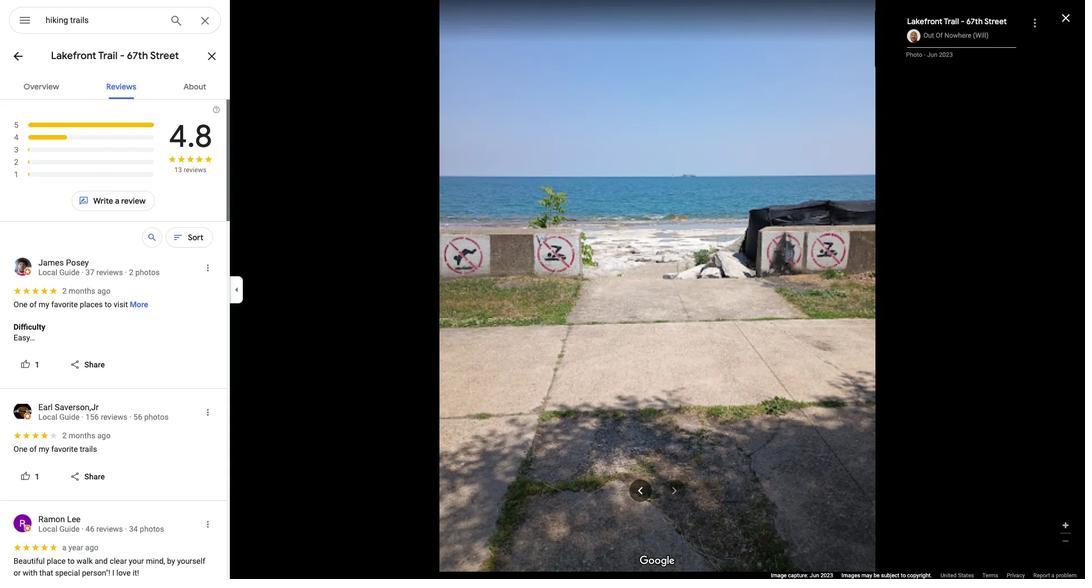 Task type: vqa. For each thing, say whether or not it's contained in the screenshot.
that
yes



Task type: locate. For each thing, give the bounding box(es) containing it.
13 reviews
[[174, 166, 206, 174]]

1 vertical spatial jun
[[810, 573, 819, 579]]

reviews for posey
[[96, 268, 123, 277]]

67th up the (will) at the top right of the page
[[966, 16, 983, 26]]

reviews
[[184, 166, 206, 174], [96, 268, 123, 277], [101, 413, 127, 422], [96, 525, 123, 534]]

0 vertical spatial my
[[39, 300, 49, 309]]

0 vertical spatial local
[[38, 268, 57, 277]]

1 vertical spatial street
[[150, 50, 179, 63]]

lakefront
[[907, 16, 942, 26], [51, 50, 96, 63]]

67th
[[966, 16, 983, 26], [127, 50, 148, 63]]

difficulty easy…
[[14, 323, 45, 343]]

my down 4 stars image
[[39, 445, 49, 454]]

1 for 1 button for 2nd the share button from the bottom
[[35, 361, 39, 370]]

2 inside image
[[14, 158, 19, 167]]

states
[[958, 573, 974, 579]]

my for one of my favorite trails
[[39, 445, 49, 454]]

share button down trails
[[63, 467, 114, 487]]

out
[[924, 32, 934, 40]]

0 vertical spatial jun
[[927, 51, 937, 59]]

favorite for trails
[[51, 445, 78, 454]]

guide left 37
[[59, 268, 80, 277]]

one down 4 stars image
[[14, 445, 27, 454]]

3
[[14, 145, 19, 154]]

lakefront trail - 67th street inside main content
[[51, 50, 179, 63]]

local inside james posey local guide · 37 reviews · 2 photos
[[38, 268, 57, 277]]

walk
[[77, 557, 93, 566]]

reviews for lee
[[96, 525, 123, 534]]

1 my from the top
[[39, 300, 49, 309]]

ago down 156
[[97, 432, 111, 441]]

share button
[[63, 355, 114, 375], [63, 467, 114, 487]]

a right write at top left
[[115, 196, 119, 206]]

footer inside google maps element
[[771, 572, 1085, 580]]

guide inside earl saverson,jr local guide · 156 reviews · 56 photos
[[59, 413, 80, 422]]

4
[[14, 133, 19, 142]]

local right photo of james posey
[[38, 268, 57, 277]]

2 months ago up trails
[[62, 432, 111, 441]]

2 up one of my favorite trails
[[62, 432, 67, 441]]

1 1 button from the top
[[14, 355, 59, 375]]

1 horizontal spatial jun
[[927, 51, 937, 59]]

1 vertical spatial lakefront
[[51, 50, 96, 63]]

0 vertical spatial 1
[[14, 170, 19, 179]]

·
[[82, 268, 84, 277], [125, 268, 127, 277], [82, 413, 84, 422], [129, 413, 131, 422], [82, 525, 84, 534], [125, 525, 127, 534]]

to inside footer
[[901, 573, 906, 579]]

0 vertical spatial street
[[984, 16, 1007, 26]]

56
[[133, 413, 142, 422]]

reviews right 156
[[101, 413, 127, 422]]

favorite left trails
[[51, 445, 78, 454]]

0 vertical spatial 67th
[[966, 16, 983, 26]]

3 guide from the top
[[59, 525, 80, 534]]

posey
[[66, 258, 89, 268]]

1 vertical spatial to
[[68, 557, 75, 566]]

photos right the 56
[[144, 413, 169, 422]]

2 vertical spatial 1
[[35, 473, 39, 482]]

0 horizontal spatial to
[[68, 557, 75, 566]]

5 stars image
[[14, 287, 59, 295], [14, 544, 59, 552]]

0 vertical spatial one
[[14, 300, 27, 309]]

1 2 months ago from the top
[[62, 287, 111, 296]]

beautiful
[[14, 557, 45, 566]]

street
[[984, 16, 1007, 26], [150, 50, 179, 63]]

a left the 'year'
[[62, 544, 67, 553]]

guide up the 'year'
[[59, 525, 80, 534]]

0 vertical spatial of
[[29, 300, 37, 309]]

i
[[112, 569, 114, 578]]

1 vertical spatial 1 button
[[14, 467, 59, 487]]

1 down "easy…"
[[35, 361, 39, 370]]

67th up reviews button
[[127, 50, 148, 63]]

· left the 56
[[129, 413, 131, 422]]

2 my from the top
[[39, 445, 49, 454]]

ago
[[97, 287, 111, 296], [97, 432, 111, 441], [85, 544, 98, 553]]

13
[[174, 166, 182, 174]]

to
[[105, 300, 112, 309], [68, 557, 75, 566], [901, 573, 906, 579]]

local for james
[[38, 268, 57, 277]]

2 horizontal spatial a
[[1052, 573, 1055, 579]]

0 vertical spatial a
[[115, 196, 119, 206]]

0 horizontal spatial street
[[150, 50, 179, 63]]

share for 2nd the share button from the bottom
[[84, 361, 105, 370]]

2 1 button from the top
[[14, 467, 59, 487]]

reviews right the 46
[[96, 525, 123, 534]]

overview button
[[15, 72, 68, 99]]

1 vertical spatial 1
[[35, 361, 39, 370]]

ago up walk
[[85, 544, 98, 553]]

0 vertical spatial months
[[69, 287, 95, 296]]

photo - jun 2023
[[906, 51, 953, 59]]

1 stars, 0 reviews image
[[14, 168, 154, 181]]

 search field
[[9, 7, 221, 36]]

1 vertical spatial one
[[14, 445, 27, 454]]

1
[[14, 170, 19, 179], [35, 361, 39, 370], [35, 473, 39, 482]]

lakefront inside main content
[[51, 50, 96, 63]]

1 local from the top
[[38, 268, 57, 277]]

jun
[[927, 51, 937, 59], [810, 573, 819, 579]]

photos for earl saverson,jr
[[144, 413, 169, 422]]

ago up places
[[97, 287, 111, 296]]

share
[[84, 361, 105, 370], [84, 473, 105, 482]]

1 months from the top
[[69, 287, 95, 296]]

1 button down one of my favorite trails
[[14, 467, 59, 487]]

- up nowhere
[[961, 16, 965, 26]]

photos inside james posey local guide · 37 reviews · 2 photos
[[135, 268, 160, 277]]

photo of earl saverson,jr image
[[14, 403, 32, 421]]

1 vertical spatial local
[[38, 413, 57, 422]]

footer containing image capture: jun 2023
[[771, 572, 1085, 580]]

1 vertical spatial 5 stars image
[[14, 544, 59, 552]]

1 one from the top
[[14, 300, 27, 309]]

lakefront trail - 67th street main content
[[0, 41, 230, 580]]

0 horizontal spatial a
[[62, 544, 67, 553]]

0 horizontal spatial 2023
[[821, 573, 833, 579]]

and
[[95, 557, 108, 566]]

earl
[[38, 403, 53, 413]]

1 vertical spatial lakefront trail - 67th street
[[51, 50, 179, 63]]

street inside main content
[[150, 50, 179, 63]]

0 vertical spatial favorite
[[51, 300, 78, 309]]

5 stars image up beautiful
[[14, 544, 59, 552]]

2 months ago for posey
[[62, 287, 111, 296]]

jun right capture:
[[810, 573, 819, 579]]

2 of from the top
[[29, 445, 37, 454]]

0 vertical spatial ago
[[97, 287, 111, 296]]

0 vertical spatial lakefront
[[907, 16, 942, 26]]

mind,
[[146, 557, 165, 566]]

a right report
[[1052, 573, 1055, 579]]

2 vertical spatial ago
[[85, 544, 98, 553]]

my up difficulty
[[39, 300, 49, 309]]

photos inside ramon lee local guide · 46 reviews · 34 photos
[[140, 525, 164, 534]]

guide inside ramon lee local guide · 46 reviews · 34 photos
[[59, 525, 80, 534]]

my
[[39, 300, 49, 309], [39, 445, 49, 454]]

1 of from the top
[[29, 300, 37, 309]]

1 vertical spatial my
[[39, 445, 49, 454]]

1 button down "easy…"
[[14, 355, 59, 375]]

reviews right 37
[[96, 268, 123, 277]]

one of my favorite places to visit more
[[14, 300, 148, 309]]

0 vertical spatial share button
[[63, 355, 114, 375]]

- right photo
[[924, 51, 926, 59]]

0 horizontal spatial -
[[120, 50, 125, 63]]

lakefront up overview button
[[51, 50, 96, 63]]

1 favorite from the top
[[51, 300, 78, 309]]

photos inside earl saverson,jr local guide · 156 reviews · 56 photos
[[144, 413, 169, 422]]

1 vertical spatial share
[[84, 473, 105, 482]]

1 share button from the top
[[63, 355, 114, 375]]

photos right 34
[[140, 525, 164, 534]]

1 horizontal spatial 2023
[[939, 51, 953, 59]]

2 down 3
[[14, 158, 19, 167]]

nowhere
[[944, 32, 971, 40]]

1 vertical spatial 67th
[[127, 50, 148, 63]]

1 vertical spatial favorite
[[51, 445, 78, 454]]

2 vertical spatial a
[[1052, 573, 1055, 579]]

share up the saverson,jr
[[84, 361, 105, 370]]

be
[[874, 573, 880, 579]]

reviews down 4.8 stars "image"
[[184, 166, 206, 174]]

1 vertical spatial 2023
[[821, 573, 833, 579]]

trail inside main content
[[98, 50, 118, 63]]

5 stars image down photo of james posey
[[14, 287, 59, 295]]

share button up the saverson,jr
[[63, 355, 114, 375]]

tab list
[[0, 72, 230, 99]]

2 favorite from the top
[[51, 445, 78, 454]]

1 vertical spatial guide
[[59, 413, 80, 422]]

report a problem
[[1033, 573, 1077, 579]]

difficulty
[[14, 323, 45, 332]]

reviews inside ramon lee local guide · 46 reviews · 34 photos
[[96, 525, 123, 534]]

2
[[14, 158, 19, 167], [129, 268, 133, 277], [62, 287, 67, 296], [62, 432, 67, 441]]

to inside beautiful place to walk and clear your mind, by yourself or with that special person"! i love it!
[[68, 557, 75, 566]]

0 horizontal spatial trail
[[98, 50, 118, 63]]

1 down one of my favorite trails
[[35, 473, 39, 482]]

2 guide from the top
[[59, 413, 80, 422]]

lakefront up out
[[907, 16, 942, 26]]

image capture: jun 2023
[[771, 573, 833, 579]]

one
[[14, 300, 27, 309], [14, 445, 27, 454]]

street up about button
[[150, 50, 179, 63]]

to right subject
[[901, 573, 906, 579]]

guide for saverson,jr
[[59, 413, 80, 422]]

reviews inside james posey local guide · 37 reviews · 2 photos
[[96, 268, 123, 277]]

reviews inside earl saverson,jr local guide · 156 reviews · 56 photos
[[101, 413, 127, 422]]

2023 down of
[[939, 51, 953, 59]]

one up difficulty
[[14, 300, 27, 309]]

local inside ramon lee local guide · 46 reviews · 34 photos
[[38, 525, 57, 534]]

a year ago
[[62, 544, 98, 553]]

favorite for places
[[51, 300, 78, 309]]

of down 4 stars image
[[29, 445, 37, 454]]

1 horizontal spatial a
[[115, 196, 119, 206]]

favorite left places
[[51, 300, 78, 309]]

person"!
[[82, 569, 110, 578]]

1 vertical spatial photos
[[144, 413, 169, 422]]

2 share from the top
[[84, 473, 105, 482]]

1 vertical spatial months
[[69, 432, 95, 441]]

2023 left images
[[821, 573, 833, 579]]

months up trails
[[69, 432, 95, 441]]

0 horizontal spatial lakefront
[[51, 50, 96, 63]]

months up one of my favorite places to visit more
[[69, 287, 95, 296]]

1 for 1 button corresponding to 1st the share button from the bottom
[[35, 473, 39, 482]]

jun right photo
[[927, 51, 937, 59]]

trail up out of nowhere (will) link
[[944, 16, 959, 26]]

james posey local guide · 37 reviews · 2 photos
[[38, 258, 160, 277]]

guide
[[59, 268, 80, 277], [59, 413, 80, 422], [59, 525, 80, 534]]

2 2 months ago from the top
[[62, 432, 111, 441]]

trail
[[944, 16, 959, 26], [98, 50, 118, 63]]

2 up one of my favorite places to visit more
[[62, 287, 67, 296]]

ago for lee
[[85, 544, 98, 553]]

1 guide from the top
[[59, 268, 80, 277]]

privacy
[[1007, 573, 1025, 579]]

months
[[69, 287, 95, 296], [69, 432, 95, 441]]

2 horizontal spatial to
[[901, 573, 906, 579]]

0 horizontal spatial jun
[[810, 573, 819, 579]]

of up difficulty
[[29, 300, 37, 309]]

easy…
[[14, 334, 35, 343]]

sort
[[188, 233, 203, 243]]

2 one from the top
[[14, 445, 27, 454]]

1 vertical spatial share button
[[63, 467, 114, 487]]

earl saverson,jr local guide · 156 reviews · 56 photos
[[38, 403, 169, 422]]

1 vertical spatial of
[[29, 445, 37, 454]]

about
[[183, 82, 206, 92]]

0 vertical spatial lakefront trail - 67th street
[[907, 16, 1007, 26]]

1 down 3
[[14, 170, 19, 179]]

0 vertical spatial 5 stars image
[[14, 287, 59, 295]]

3 local from the top
[[38, 525, 57, 534]]

0 horizontal spatial 67th
[[127, 50, 148, 63]]

by
[[167, 557, 175, 566]]

- inside main content
[[120, 50, 125, 63]]

local
[[38, 268, 57, 277], [38, 413, 57, 422], [38, 525, 57, 534]]

lakefront trail - 67th street
[[907, 16, 1007, 26], [51, 50, 179, 63]]

1 vertical spatial a
[[62, 544, 67, 553]]

trail up reviews button
[[98, 50, 118, 63]]

2 vertical spatial photos
[[140, 525, 164, 534]]

to up special at left bottom
[[68, 557, 75, 566]]

beautiful place to walk and clear your mind, by yourself or with that special person"! i love it!
[[14, 557, 207, 578]]

5 stars image for ramon lee
[[14, 544, 59, 552]]

guide left 156
[[59, 413, 80, 422]]

local up 4 stars image
[[38, 413, 57, 422]]

2 months from the top
[[69, 432, 95, 441]]

share down trails
[[84, 473, 105, 482]]

actions for earl saverson,jr's review image
[[203, 408, 213, 418]]

images may be subject to copyright.
[[842, 573, 932, 579]]

2 local from the top
[[38, 413, 57, 422]]

2 vertical spatial to
[[901, 573, 906, 579]]

trails
[[80, 445, 97, 454]]

lakefront trail - 67th street up nowhere
[[907, 16, 1007, 26]]

0 vertical spatial 1 button
[[14, 355, 59, 375]]

2 months ago
[[62, 287, 111, 296], [62, 432, 111, 441]]

photos up more
[[135, 268, 160, 277]]

zoom out image
[[1061, 537, 1070, 546]]

photo of ramon lee image
[[14, 515, 32, 533]]

1 5 stars image from the top
[[14, 287, 59, 295]]

1 vertical spatial trail
[[98, 50, 118, 63]]

0 vertical spatial photos
[[135, 268, 160, 277]]

0 vertical spatial guide
[[59, 268, 80, 277]]

lakefront trail - 67th street up reviews button
[[51, 50, 179, 63]]

1 share from the top
[[84, 361, 105, 370]]

2 vertical spatial local
[[38, 525, 57, 534]]

2 months ago for saverson,jr
[[62, 432, 111, 441]]

of
[[29, 300, 37, 309], [29, 445, 37, 454]]

of for one of my favorite places to visit more
[[29, 300, 37, 309]]

actions for james posey's review image
[[203, 263, 213, 273]]

1 vertical spatial 2 months ago
[[62, 432, 111, 441]]

2023
[[939, 51, 953, 59], [821, 573, 833, 579]]

clear
[[110, 557, 127, 566]]

places
[[80, 300, 103, 309]]

to left visit
[[105, 300, 112, 309]]

0 horizontal spatial lakefront trail - 67th street
[[51, 50, 179, 63]]

1 horizontal spatial lakefront trail - 67th street
[[907, 16, 1007, 26]]

review
[[121, 196, 146, 206]]

local inside earl saverson,jr local guide · 156 reviews · 56 photos
[[38, 413, 57, 422]]

2 vertical spatial guide
[[59, 525, 80, 534]]

5 stars image for james posey
[[14, 287, 59, 295]]

1 horizontal spatial 67th
[[966, 16, 983, 26]]

0 vertical spatial share
[[84, 361, 105, 370]]

report a problem link
[[1033, 572, 1077, 580]]

photos
[[135, 268, 160, 277], [144, 413, 169, 422], [140, 525, 164, 534]]

0 vertical spatial to
[[105, 300, 112, 309]]

privacy button
[[1007, 572, 1025, 580]]

footer
[[771, 572, 1085, 580]]

2 up more
[[129, 268, 133, 277]]

0 vertical spatial trail
[[944, 16, 959, 26]]

37
[[86, 268, 94, 277]]

local right photo of ramon lee
[[38, 525, 57, 534]]

2 5 stars image from the top
[[14, 544, 59, 552]]

0 vertical spatial 2 months ago
[[62, 287, 111, 296]]

street up the (will) at the top right of the page
[[984, 16, 1007, 26]]

· up visit
[[125, 268, 127, 277]]

guide inside james posey local guide · 37 reviews · 2 photos
[[59, 268, 80, 277]]

united states button
[[941, 572, 974, 580]]

1 vertical spatial ago
[[97, 432, 111, 441]]

None field
[[46, 14, 161, 27]]

tab list containing overview
[[0, 72, 230, 99]]

images
[[842, 573, 860, 579]]

- up reviews button
[[120, 50, 125, 63]]

0 vertical spatial 2023
[[939, 51, 953, 59]]

2 months ago up places
[[62, 287, 111, 296]]



Task type: describe. For each thing, give the bounding box(es) containing it.
1 button for 2nd the share button from the bottom
[[14, 355, 59, 375]]

actions for ramon lee's review image
[[203, 520, 213, 530]]

one for one of my favorite places to visit more
[[14, 300, 27, 309]]

reviews for saverson,jr
[[101, 413, 127, 422]]

3 stars, 0 reviews image
[[14, 144, 154, 156]]

tab list inside google maps element
[[0, 72, 230, 99]]

visit
[[114, 300, 128, 309]]

zoom in image
[[1061, 522, 1070, 530]]

2 share button from the top
[[63, 467, 114, 487]]

your
[[129, 557, 144, 566]]

with
[[23, 569, 37, 578]]

1 horizontal spatial -
[[924, 51, 926, 59]]

156
[[86, 413, 99, 422]]

james
[[38, 258, 64, 268]]

report
[[1033, 573, 1050, 579]]

out of nowhere (will)
[[924, 32, 989, 40]]

1 horizontal spatial lakefront
[[907, 16, 942, 26]]

year
[[68, 544, 83, 553]]

ago for posey
[[97, 287, 111, 296]]

2 horizontal spatial -
[[961, 16, 965, 26]]

 button
[[9, 7, 41, 36]]

out of nowhere (will) link
[[924, 32, 989, 40]]

guide for posey
[[59, 268, 80, 277]]

about button
[[174, 72, 215, 99]]

photos for ramon lee
[[140, 525, 164, 534]]

write
[[93, 196, 113, 206]]

ago for saverson,jr
[[97, 432, 111, 441]]

sort image
[[173, 233, 183, 243]]


[[18, 12, 32, 28]]

1 inside image
[[14, 170, 19, 179]]

of
[[936, 32, 943, 40]]

google maps element
[[0, 0, 1085, 580]]

4.8
[[169, 117, 212, 157]]

saverson,jr
[[55, 403, 99, 413]]

67th inside lakefront trail - 67th street main content
[[127, 50, 148, 63]]

terms
[[982, 573, 998, 579]]

(will)
[[973, 32, 989, 40]]

collapse side panel image
[[230, 284, 243, 296]]

my for one of my favorite places to visit more
[[39, 300, 49, 309]]

search reviews image
[[147, 233, 157, 243]]

2023 for image capture: jun 2023
[[821, 573, 833, 579]]

image
[[771, 573, 787, 579]]

· left the 46
[[82, 525, 84, 534]]

ramon
[[38, 515, 65, 525]]

46
[[86, 525, 94, 534]]

hiking trails field
[[9, 7, 221, 34]]


[[79, 195, 89, 207]]

4.8 stars image
[[168, 155, 213, 166]]

5 stars, 10 reviews image
[[14, 119, 155, 131]]

none field inside hiking trails field
[[46, 14, 161, 27]]

4 stars image
[[14, 432, 59, 440]]

reviews button
[[97, 72, 145, 99]]

lee
[[67, 515, 81, 525]]

5
[[14, 121, 19, 130]]

jun for capture:
[[810, 573, 819, 579]]

more
[[130, 300, 148, 309]]

34
[[129, 525, 138, 534]]

photo
[[906, 51, 922, 59]]

4 stars, 3 reviews image
[[14, 131, 154, 144]]

that
[[39, 569, 53, 578]]

subject
[[881, 573, 899, 579]]

copyright.
[[907, 573, 932, 579]]

of for one of my favorite trails
[[29, 445, 37, 454]]

united
[[941, 573, 957, 579]]

view out of nowhere (will)'s profile image
[[907, 29, 921, 43]]

 write a review
[[79, 195, 146, 207]]

1 horizontal spatial street
[[984, 16, 1007, 26]]

problem
[[1056, 573, 1077, 579]]

special
[[55, 569, 80, 578]]

place
[[47, 557, 66, 566]]

2 stars, 0 reviews image
[[14, 156, 154, 168]]

2 inside james posey local guide · 37 reviews · 2 photos
[[129, 268, 133, 277]]

it!
[[133, 569, 139, 578]]

1 button for 1st the share button from the bottom
[[14, 467, 59, 487]]

reviews
[[106, 82, 136, 92]]

a inside  write a review
[[115, 196, 119, 206]]

ramon lee local guide · 46 reviews · 34 photos
[[38, 515, 164, 534]]

united states
[[941, 573, 974, 579]]

capture:
[[788, 573, 808, 579]]

love
[[116, 569, 131, 578]]

months for saverson,jr
[[69, 432, 95, 441]]

jun for -
[[927, 51, 937, 59]]

more button
[[130, 291, 148, 319]]

photos for james posey
[[135, 268, 160, 277]]

sort button
[[166, 224, 213, 251]]

may
[[862, 573, 872, 579]]

months for posey
[[69, 287, 95, 296]]

share for 1st the share button from the bottom
[[84, 473, 105, 482]]

one of my favorite trails
[[14, 445, 97, 454]]

terms button
[[982, 572, 998, 580]]

· left 34
[[125, 525, 127, 534]]

1 horizontal spatial to
[[105, 300, 112, 309]]

· left 156
[[82, 413, 84, 422]]

1 horizontal spatial trail
[[944, 16, 959, 26]]

or
[[14, 569, 21, 578]]

2023 for photo - jun 2023
[[939, 51, 953, 59]]

· left 37
[[82, 268, 84, 277]]

photo of james posey image
[[14, 258, 32, 276]]

local for earl
[[38, 413, 57, 422]]

local for ramon
[[38, 525, 57, 534]]

guide for lee
[[59, 525, 80, 534]]

yourself
[[177, 557, 205, 566]]

overview
[[24, 82, 59, 92]]

one for one of my favorite trails
[[14, 445, 27, 454]]



